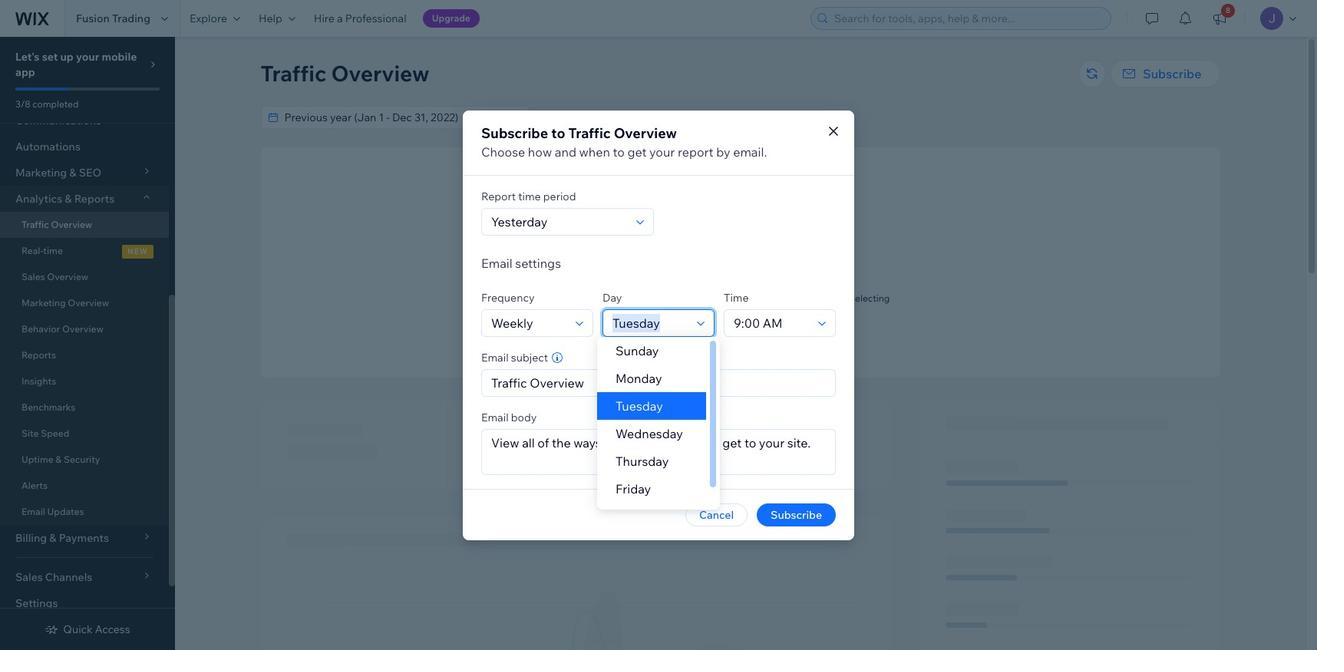 Task type: vqa. For each thing, say whether or not it's contained in the screenshot.
middle your
yes



Task type: locate. For each thing, give the bounding box(es) containing it.
Search for tools, apps, help & more... field
[[830, 8, 1107, 29]]

overview down analytics & reports
[[51, 219, 92, 230]]

2 horizontal spatial subscribe
[[1143, 66, 1202, 81]]

subscribe button
[[1111, 60, 1221, 88], [757, 503, 836, 526]]

to for traffic
[[552, 124, 566, 142]]

0 horizontal spatial a
[[337, 12, 343, 25]]

mobile
[[102, 50, 137, 64]]

1 vertical spatial traffic
[[569, 124, 611, 142]]

overview down marketing overview link
[[62, 323, 104, 335]]

1 horizontal spatial to
[[588, 111, 598, 124]]

traffic overview down hire a professional
[[261, 60, 430, 87]]

hire
[[314, 12, 335, 25], [691, 331, 708, 342]]

cancel button
[[686, 503, 748, 526]]

1 horizontal spatial a
[[710, 331, 715, 342]]

day
[[603, 291, 622, 304]]

1 horizontal spatial subscribe button
[[1111, 60, 1221, 88]]

your right like
[[635, 293, 654, 304]]

your inside let's set up your mobile app
[[76, 50, 99, 64]]

hire right "help" button
[[314, 12, 335, 25]]

try
[[836, 293, 849, 304]]

hire inside "link"
[[314, 12, 335, 25]]

1 vertical spatial a
[[710, 331, 715, 342]]

traffic inside sidebar element
[[22, 219, 49, 230]]

your inside subscribe to traffic overview choose how and when to get your report by email.
[[650, 144, 675, 159]]

1 vertical spatial traffic
[[740, 293, 766, 304]]

1 horizontal spatial subscribe
[[771, 508, 822, 522]]

fusion
[[76, 12, 110, 25]]

1 vertical spatial reports
[[22, 349, 56, 361]]

upgrade
[[432, 12, 471, 24]]

Frequency field
[[487, 310, 571, 336]]

hire for hire a marketing expert
[[691, 331, 708, 342]]

overview
[[331, 60, 430, 87], [614, 124, 677, 142], [51, 219, 92, 230], [47, 271, 88, 283], [68, 297, 109, 309], [62, 323, 104, 335]]

to for previous
[[588, 111, 598, 124]]

reports
[[74, 192, 115, 206], [22, 349, 56, 361]]

2 vertical spatial time
[[732, 304, 752, 316]]

site
[[22, 428, 39, 439]]

traffic down "help" button
[[261, 60, 327, 87]]

1 vertical spatial hire
[[691, 331, 708, 342]]

0 vertical spatial a
[[337, 12, 343, 25]]

list box
[[597, 337, 720, 531]]

time up hire a marketing expert
[[732, 304, 752, 316]]

email inside sidebar element
[[22, 506, 45, 518]]

when
[[579, 144, 610, 159]]

reports up insights
[[22, 349, 56, 361]]

hire a marketing expert link
[[691, 329, 791, 343]]

& inside dropdown button
[[65, 192, 72, 206]]

None field
[[280, 107, 506, 128]]

completed
[[32, 98, 79, 110]]

Day field
[[608, 310, 693, 336]]

your inside not enough traffic looks like your site didn't have any traffic on those dates. try selecting another time period.
[[635, 293, 654, 304]]

email settings
[[481, 255, 561, 271]]

1 horizontal spatial time
[[518, 189, 541, 203]]

31,
[[741, 111, 755, 124]]

overview up marketing overview
[[47, 271, 88, 283]]

0 horizontal spatial to
[[552, 124, 566, 142]]

email left subject
[[481, 351, 509, 364]]

traffic overview down analytics & reports
[[22, 219, 92, 230]]

0 horizontal spatial traffic overview
[[22, 219, 92, 230]]

0 vertical spatial your
[[76, 50, 99, 64]]

didn't
[[674, 293, 699, 304]]

settings link
[[0, 590, 169, 617]]

app
[[15, 65, 35, 79]]

overview down sales overview link
[[68, 297, 109, 309]]

reports inside reports link
[[22, 349, 56, 361]]

2 vertical spatial your
[[635, 293, 654, 304]]

traffic inside subscribe to traffic overview choose how and when to get your report by email.
[[569, 124, 611, 142]]

friday
[[616, 481, 651, 497]]

marketing
[[717, 331, 761, 342]]

email updates link
[[0, 499, 169, 525]]

period
[[646, 111, 679, 124], [543, 189, 576, 203]]

time
[[518, 189, 541, 203], [43, 245, 63, 256], [732, 304, 752, 316]]

1 horizontal spatial reports
[[74, 192, 115, 206]]

fusion trading
[[76, 12, 151, 25]]

time up sales overview
[[43, 245, 63, 256]]

to left get
[[613, 144, 625, 159]]

& right "analytics"
[[65, 192, 72, 206]]

email
[[481, 255, 513, 271], [481, 351, 509, 364], [481, 410, 509, 424], [22, 506, 45, 518]]

traffic
[[261, 60, 327, 87], [569, 124, 611, 142], [22, 219, 49, 230]]

1 horizontal spatial hire
[[691, 331, 708, 342]]

settings
[[15, 597, 58, 610]]

0 horizontal spatial hire
[[314, 12, 335, 25]]

cancel
[[699, 508, 734, 522]]

1 vertical spatial time
[[43, 245, 63, 256]]

report time period
[[481, 189, 576, 203]]

to left previous
[[588, 111, 598, 124]]

time for report
[[518, 189, 541, 203]]

real-
[[22, 245, 43, 256]]

overview up get
[[614, 124, 677, 142]]

traffic up the on
[[756, 274, 788, 288]]

overview for behavior overview link
[[62, 323, 104, 335]]

period up report time period field at left top
[[543, 189, 576, 203]]

a for marketing
[[710, 331, 715, 342]]

traffic overview
[[261, 60, 430, 87], [22, 219, 92, 230]]

like
[[619, 293, 633, 304]]

2 horizontal spatial time
[[732, 304, 752, 316]]

0 horizontal spatial traffic
[[22, 219, 49, 230]]

have
[[701, 293, 721, 304]]

your
[[76, 50, 99, 64], [650, 144, 675, 159], [635, 293, 654, 304]]

0 horizontal spatial subscribe button
[[757, 503, 836, 526]]

Email body text field
[[482, 430, 835, 474]]

sales
[[22, 271, 45, 283]]

2 horizontal spatial traffic
[[569, 124, 611, 142]]

email down the alerts
[[22, 506, 45, 518]]

0 vertical spatial &
[[65, 192, 72, 206]]

1 vertical spatial subscribe button
[[757, 503, 836, 526]]

0 vertical spatial reports
[[74, 192, 115, 206]]

0 horizontal spatial period
[[543, 189, 576, 203]]

selecting
[[851, 293, 890, 304]]

those
[[781, 293, 805, 304]]

email body
[[481, 410, 537, 424]]

traffic up when
[[569, 124, 611, 142]]

overview for traffic overview link
[[51, 219, 92, 230]]

1 vertical spatial &
[[56, 454, 62, 465]]

speed
[[41, 428, 69, 439]]

1 vertical spatial traffic overview
[[22, 219, 92, 230]]

any
[[723, 293, 738, 304]]

quick access
[[63, 623, 130, 637]]

2 vertical spatial traffic
[[22, 219, 49, 230]]

a
[[337, 12, 343, 25], [710, 331, 715, 342]]

time right report
[[518, 189, 541, 203]]

marketing overview
[[22, 297, 109, 309]]

1 horizontal spatial traffic
[[261, 60, 327, 87]]

Email subject field
[[487, 370, 831, 396]]

reports up traffic overview link
[[74, 192, 115, 206]]

1 horizontal spatial &
[[65, 192, 72, 206]]

0 vertical spatial hire
[[314, 12, 335, 25]]

& right uptime
[[56, 454, 62, 465]]

a inside "link"
[[337, 12, 343, 25]]

0 horizontal spatial time
[[43, 245, 63, 256]]

traffic down "analytics"
[[22, 219, 49, 230]]

0 vertical spatial period
[[646, 111, 679, 124]]

0 horizontal spatial reports
[[22, 349, 56, 361]]

-
[[713, 111, 717, 124]]

trading
[[112, 12, 151, 25]]

0 vertical spatial time
[[518, 189, 541, 203]]

your right up
[[76, 50, 99, 64]]

traffic
[[756, 274, 788, 288], [740, 293, 766, 304]]

& for analytics
[[65, 192, 72, 206]]

a left professional
[[337, 12, 343, 25]]

list box containing sunday
[[597, 337, 720, 531]]

&
[[65, 192, 72, 206], [56, 454, 62, 465]]

0 horizontal spatial subscribe
[[481, 124, 549, 142]]

your right get
[[650, 144, 675, 159]]

professional
[[345, 12, 407, 25]]

page skeleton image
[[261, 401, 1221, 650]]

a left marketing
[[710, 331, 715, 342]]

expert
[[763, 331, 791, 342]]

period left (jan
[[646, 111, 679, 124]]

1 vertical spatial your
[[650, 144, 675, 159]]

hire down another
[[691, 331, 708, 342]]

email left body at the bottom of page
[[481, 410, 509, 424]]

to up and
[[552, 124, 566, 142]]

traffic left the on
[[740, 293, 766, 304]]

subscribe
[[1143, 66, 1202, 81], [481, 124, 549, 142], [771, 508, 822, 522]]

previous
[[600, 111, 643, 124]]

body
[[511, 410, 537, 424]]

dates.
[[807, 293, 834, 304]]

0 vertical spatial subscribe button
[[1111, 60, 1221, 88]]

time inside sidebar element
[[43, 245, 63, 256]]

8 button
[[1203, 0, 1237, 37]]

3/8
[[15, 98, 30, 110]]

1 vertical spatial subscribe
[[481, 124, 549, 142]]

1 vertical spatial period
[[543, 189, 576, 203]]

to
[[588, 111, 598, 124], [552, 124, 566, 142], [613, 144, 625, 159]]

0 vertical spatial traffic overview
[[261, 60, 430, 87]]

email for email subject
[[481, 351, 509, 364]]

0 horizontal spatial &
[[56, 454, 62, 465]]

alerts link
[[0, 473, 169, 499]]

time inside not enough traffic looks like your site didn't have any traffic on those dates. try selecting another time period.
[[732, 304, 752, 316]]

email up frequency
[[481, 255, 513, 271]]



Task type: describe. For each thing, give the bounding box(es) containing it.
alerts
[[22, 480, 48, 491]]

not enough traffic looks like your site didn't have any traffic on those dates. try selecting another time period.
[[591, 274, 890, 316]]

traffic overview link
[[0, 212, 169, 238]]

help button
[[250, 0, 305, 37]]

saturday
[[616, 509, 668, 524]]

tuesday option
[[597, 392, 706, 420]]

on
[[768, 293, 779, 304]]

marketing
[[22, 297, 66, 309]]

real-time
[[22, 245, 63, 256]]

automations
[[15, 140, 81, 154]]

subject
[[511, 351, 548, 364]]

reports link
[[0, 342, 169, 369]]

compared to previous period (jan 1 - dec 31, 2021)
[[534, 111, 785, 124]]

by
[[717, 144, 731, 159]]

time for real-
[[43, 245, 63, 256]]

frequency
[[481, 291, 535, 304]]

wednesday
[[616, 426, 683, 442]]

updates
[[47, 506, 84, 518]]

automations link
[[0, 134, 169, 160]]

another
[[697, 304, 730, 316]]

overview down professional
[[331, 60, 430, 87]]

0 vertical spatial traffic
[[756, 274, 788, 288]]

email updates
[[22, 506, 84, 518]]

analytics & reports button
[[0, 186, 169, 212]]

email for email settings
[[481, 255, 513, 271]]

sunday
[[616, 343, 659, 359]]

thursday
[[616, 454, 669, 469]]

email.
[[733, 144, 767, 159]]

0 vertical spatial traffic
[[261, 60, 327, 87]]

email for email updates
[[22, 506, 45, 518]]

benchmarks
[[22, 402, 76, 413]]

upgrade button
[[423, 9, 480, 28]]

a for professional
[[337, 12, 343, 25]]

time
[[724, 291, 749, 304]]

1 horizontal spatial traffic overview
[[261, 60, 430, 87]]

help
[[259, 12, 282, 25]]

and
[[555, 144, 577, 159]]

behavior
[[22, 323, 60, 335]]

Report time period field
[[487, 208, 632, 235]]

site speed link
[[0, 421, 169, 447]]

choose
[[481, 144, 525, 159]]

not
[[693, 274, 712, 288]]

email for email body
[[481, 410, 509, 424]]

reports inside analytics & reports dropdown button
[[74, 192, 115, 206]]

overview inside subscribe to traffic overview choose how and when to get your report by email.
[[614, 124, 677, 142]]

report
[[481, 189, 516, 203]]

uptime & security link
[[0, 447, 169, 473]]

2 horizontal spatial to
[[613, 144, 625, 159]]

period.
[[754, 304, 784, 316]]

looks
[[591, 293, 616, 304]]

compared
[[534, 111, 585, 124]]

insights
[[22, 375, 56, 387]]

quick access button
[[45, 623, 130, 637]]

tuesday
[[616, 399, 663, 414]]

2021)
[[758, 111, 785, 124]]

let's set up your mobile app
[[15, 50, 137, 79]]

dec
[[719, 111, 739, 124]]

quick
[[63, 623, 93, 637]]

3/8 completed
[[15, 98, 79, 110]]

hire for hire a professional
[[314, 12, 335, 25]]

uptime & security
[[22, 454, 100, 465]]

subscribe inside subscribe to traffic overview choose how and when to get your report by email.
[[481, 124, 549, 142]]

traffic overview inside sidebar element
[[22, 219, 92, 230]]

email subject
[[481, 351, 548, 364]]

sidebar element
[[0, 0, 175, 650]]

site speed
[[22, 428, 69, 439]]

subscribe to traffic overview choose how and when to get your report by email.
[[481, 124, 767, 159]]

8
[[1226, 5, 1231, 15]]

hire a professional link
[[305, 0, 416, 37]]

overview for sales overview link
[[47, 271, 88, 283]]

monday
[[616, 371, 662, 386]]

2 vertical spatial subscribe
[[771, 508, 822, 522]]

overview for marketing overview link
[[68, 297, 109, 309]]

up
[[60, 50, 74, 64]]

new
[[127, 246, 148, 256]]

uptime
[[22, 454, 53, 465]]

access
[[95, 623, 130, 637]]

security
[[64, 454, 100, 465]]

enough
[[715, 274, 754, 288]]

1
[[706, 111, 711, 124]]

1 horizontal spatial period
[[646, 111, 679, 124]]

& for uptime
[[56, 454, 62, 465]]

(jan
[[681, 111, 703, 124]]

settings
[[515, 255, 561, 271]]

sales overview
[[22, 271, 88, 283]]

benchmarks link
[[0, 395, 169, 421]]

explore
[[190, 12, 227, 25]]

Time field
[[729, 310, 814, 336]]

get
[[628, 144, 647, 159]]

hire a professional
[[314, 12, 407, 25]]

behavior overview
[[22, 323, 104, 335]]

site
[[656, 293, 672, 304]]

set
[[42, 50, 58, 64]]

behavior overview link
[[0, 316, 169, 342]]

0 vertical spatial subscribe
[[1143, 66, 1202, 81]]

insights link
[[0, 369, 169, 395]]



